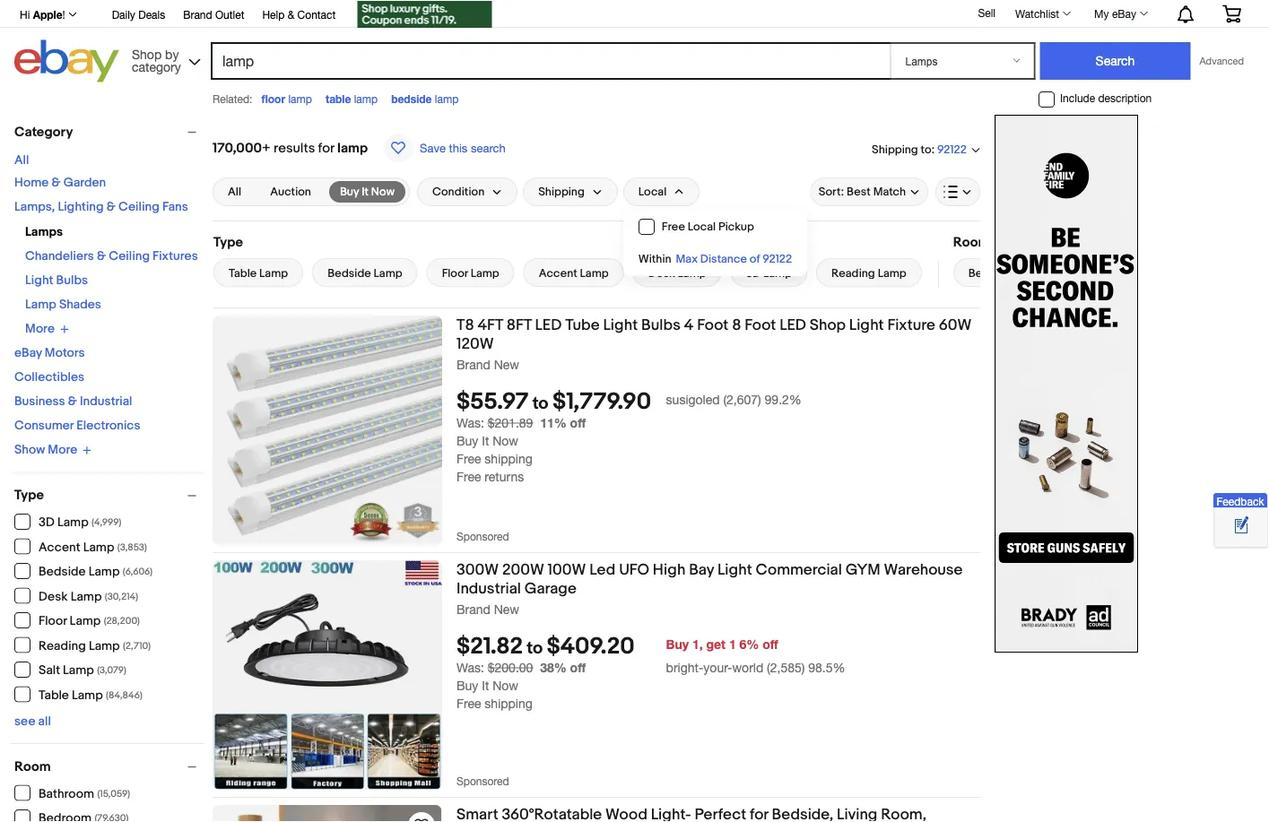 Task type: vqa. For each thing, say whether or not it's contained in the screenshot.
Seller's other items
no



Task type: locate. For each thing, give the bounding box(es) containing it.
to for shipping to
[[921, 143, 932, 156]]

was: left $200.00
[[457, 660, 484, 675]]

to up sort: best match 'dropdown button'
[[921, 143, 932, 156]]

daily deals
[[112, 8, 165, 21]]

buy it now
[[340, 185, 395, 199]]

reading up salt
[[39, 639, 86, 654]]

motors
[[45, 346, 85, 361]]

free up max at top right
[[662, 220, 685, 234]]

commercial
[[756, 561, 842, 580]]

1 horizontal spatial floor
[[442, 266, 468, 280]]

1 vertical spatial local
[[688, 220, 716, 234]]

bedroom link
[[953, 258, 1033, 287]]

1 vertical spatial now
[[493, 433, 518, 448]]

3d inside '3d lamp' link
[[746, 266, 761, 280]]

to for $55.97
[[533, 394, 549, 415]]

ceiling left fans
[[118, 200, 159, 215]]

shipping for shipping
[[538, 185, 585, 199]]

1 horizontal spatial table
[[229, 266, 257, 280]]

table lamp link
[[214, 258, 303, 287]]

accent up tube
[[539, 266, 577, 280]]

home & garden
[[14, 175, 106, 191]]

ceiling left fixtures on the left top of page
[[109, 249, 150, 264]]

to up 11%
[[533, 394, 549, 415]]

off right 11%
[[570, 416, 586, 430]]

to inside 'shipping to : 92122'
[[921, 143, 932, 156]]

light right tube
[[603, 316, 638, 335]]

hi apple !
[[20, 8, 65, 21]]

t8 4ft 8ft led tube light bulbs 4 foot 8 foot led shop light fixture 60w 120w heading
[[457, 316, 972, 353]]

1 horizontal spatial desk
[[648, 266, 675, 280]]

bedside for bedside lamp (6,606)
[[39, 565, 86, 580]]

3d for 3d lamp
[[746, 266, 761, 280]]

now
[[371, 185, 395, 199], [493, 433, 518, 448], [493, 678, 518, 693]]

free down $55.97
[[457, 451, 481, 466]]

desk down within
[[648, 266, 675, 280]]

ebay down more button
[[14, 346, 42, 361]]

room
[[953, 234, 990, 250], [14, 759, 51, 775]]

floor up t8
[[442, 266, 468, 280]]

(3,079)
[[97, 665, 126, 677]]

returns
[[485, 469, 524, 484]]

it down $201.89
[[482, 433, 489, 448]]

bedside lamp link
[[312, 258, 418, 287]]

floor down desk lamp (30,214)
[[39, 614, 67, 629]]

1 vertical spatial ebay
[[14, 346, 42, 361]]

chandeliers
[[25, 249, 94, 264]]

lamp for table lamp
[[259, 266, 288, 280]]

more down consumer electronics link
[[48, 443, 77, 458]]

fans
[[162, 200, 188, 215]]

your shopping cart image
[[1222, 5, 1242, 23]]

led right 8ft at left
[[535, 316, 562, 335]]

300w
[[457, 561, 499, 580]]

4ft
[[478, 316, 503, 335]]

0 horizontal spatial desk
[[39, 589, 68, 605]]

free local pickup link
[[624, 211, 807, 243]]

2 was: from the top
[[457, 660, 484, 675]]

all link down the 170,000
[[217, 181, 252, 203]]

table for table lamp (84,846)
[[39, 688, 69, 703]]

lamp inside main content
[[337, 140, 368, 156]]

$21.82 to $409.20
[[457, 634, 635, 661]]

get
[[706, 637, 726, 652]]

accent lamp link
[[524, 258, 624, 287]]

off inside the susigoled (2,607) 99.2% was: $201.89 11% off buy it now free shipping free returns
[[570, 416, 586, 430]]

light
[[25, 273, 53, 288], [603, 316, 638, 335], [849, 316, 884, 335], [718, 561, 752, 580]]

1 vertical spatial all
[[228, 185, 241, 199]]

deals
[[138, 8, 165, 21]]

was: left $201.89
[[457, 416, 484, 430]]

1 vertical spatial floor
[[39, 614, 67, 629]]

foot left 8
[[697, 316, 729, 335]]

lamp for table lamp (84,846)
[[72, 688, 103, 703]]

1 horizontal spatial foot
[[745, 316, 776, 335]]

0 vertical spatial to
[[921, 143, 932, 156]]

bulbs inside t8 4ft 8ft led tube light bulbs 4 foot 8 foot led shop light fixture 60w 120w brand new
[[641, 316, 681, 335]]

1 foot from the left
[[697, 316, 729, 335]]

ebay right my
[[1112, 7, 1137, 20]]

daily deals link
[[112, 5, 165, 25]]

None submit
[[1040, 42, 1191, 80]]

0 vertical spatial 3d
[[746, 266, 761, 280]]

all up home
[[14, 153, 29, 168]]

0 horizontal spatial shipping
[[538, 185, 585, 199]]

floor lamp
[[442, 266, 499, 280]]

new up $55.97
[[494, 357, 519, 372]]

lamp for reading lamp
[[878, 266, 907, 280]]

& up consumer electronics link
[[68, 394, 77, 410]]

bedside
[[391, 92, 432, 105]]

it inside the susigoled (2,607) 99.2% was: $201.89 11% off buy it now free shipping free returns
[[482, 433, 489, 448]]

table
[[229, 266, 257, 280], [39, 688, 69, 703]]

1 vertical spatial was:
[[457, 660, 484, 675]]

to inside $55.97 to $1,779.90
[[533, 394, 549, 415]]

bulbs up the shades
[[56, 273, 88, 288]]

1 horizontal spatial local
[[688, 220, 716, 234]]

chandeliers & ceiling fixtures link
[[25, 249, 198, 264]]

1 was: from the top
[[457, 416, 484, 430]]

floor lamp
[[261, 92, 312, 105]]

world
[[732, 660, 764, 675]]

lamp for floor lamp
[[471, 266, 499, 280]]

led right 8
[[780, 316, 806, 335]]

1 horizontal spatial room
[[953, 234, 990, 250]]

1 horizontal spatial reading
[[832, 266, 875, 280]]

light right bay
[[718, 561, 752, 580]]

light inside 300w 200w 100w led ufo high bay light commercial gym warehouse industrial garage brand new
[[718, 561, 752, 580]]

1,
[[692, 637, 703, 652]]

light left the fixture
[[849, 316, 884, 335]]

1 horizontal spatial bedside
[[328, 266, 371, 280]]

buy left '1,'
[[666, 637, 689, 652]]

off
[[570, 416, 586, 430], [763, 637, 778, 652], [570, 660, 586, 675]]

watchlist
[[1016, 7, 1060, 20]]

ebay inside ebay motors collectibles business & industrial consumer electronics
[[14, 346, 42, 361]]

0 vertical spatial type
[[214, 234, 243, 250]]

bright-
[[666, 660, 704, 675]]

watchlist link
[[1006, 3, 1079, 24]]

0 vertical spatial floor
[[442, 266, 468, 280]]

0 vertical spatial ceiling
[[118, 200, 159, 215]]

92122 right :
[[937, 143, 967, 157]]

type button
[[14, 488, 205, 504]]

0 horizontal spatial ebay
[[14, 346, 42, 361]]

& inside lamps chandeliers & ceiling fixtures light bulbs lamp shades
[[97, 249, 106, 264]]

1 vertical spatial bedside
[[39, 565, 86, 580]]

free inside the 'bright-your-world (2,585) 98.5% buy it now free shipping'
[[457, 696, 481, 711]]

1 vertical spatial industrial
[[457, 580, 521, 598]]

garage
[[525, 580, 577, 598]]

brand inside 300w 200w 100w led ufo high bay light commercial gym warehouse industrial garage brand new
[[457, 602, 491, 617]]

was: inside the susigoled (2,607) 99.2% was: $201.89 11% off buy it now free shipping free returns
[[457, 416, 484, 430]]

all link
[[14, 153, 29, 168], [217, 181, 252, 203]]

shipping left :
[[872, 143, 918, 156]]

buy down $21.82 in the left of the page
[[457, 678, 478, 693]]

0 vertical spatial ebay
[[1112, 7, 1137, 20]]

1 horizontal spatial shipping
[[872, 143, 918, 156]]

0 horizontal spatial led
[[535, 316, 562, 335]]

brand down 300w
[[457, 602, 491, 617]]

0 vertical spatial brand
[[183, 8, 212, 21]]

fixture
[[888, 316, 936, 335]]

to inside $21.82 to $409.20
[[527, 638, 543, 660]]

ceiling inside lamps chandeliers & ceiling fixtures light bulbs lamp shades
[[109, 249, 150, 264]]

sort: best match button
[[811, 178, 929, 206]]

0 vertical spatial it
[[362, 185, 369, 199]]

watch smart 360°rotatable wood light- perfect for bedside, living room, reading room image
[[411, 815, 432, 823]]

lamp for desk lamp (30,214)
[[71, 589, 102, 605]]

92122 up 3d lamp on the top of page
[[763, 252, 792, 266]]

all down the 170,000
[[228, 185, 241, 199]]

0 vertical spatial shipping
[[872, 143, 918, 156]]

bedside up desk lamp (30,214)
[[39, 565, 86, 580]]

heading
[[457, 806, 927, 823]]

buy down $55.97
[[457, 433, 478, 448]]

3d lamp
[[746, 266, 792, 280]]

all inside all link
[[228, 185, 241, 199]]

1 vertical spatial brand
[[457, 357, 491, 372]]

1 vertical spatial off
[[763, 637, 778, 652]]

1 horizontal spatial accent
[[539, 266, 577, 280]]

shop down "reading lamp"
[[810, 316, 846, 335]]

lamps, lighting & ceiling fans link
[[14, 200, 188, 215]]

1 shipping from the top
[[485, 451, 533, 466]]

1 vertical spatial 3d
[[39, 515, 55, 531]]

pickup
[[719, 220, 754, 234]]

0 vertical spatial local
[[639, 185, 667, 199]]

(84,846)
[[106, 690, 142, 702]]

1 vertical spatial to
[[533, 394, 549, 415]]

0 horizontal spatial 92122
[[763, 252, 792, 266]]

local left pickup
[[688, 220, 716, 234]]

fixtures
[[153, 249, 198, 264]]

buy inside the susigoled (2,607) 99.2% was: $201.89 11% off buy it now free shipping free returns
[[457, 433, 478, 448]]

2 vertical spatial to
[[527, 638, 543, 660]]

0 horizontal spatial local
[[639, 185, 667, 199]]

0 vertical spatial reading
[[832, 266, 875, 280]]

1 new from the top
[[494, 357, 519, 372]]

3d
[[746, 266, 761, 280], [39, 515, 55, 531]]

(2,710)
[[123, 641, 151, 652]]

all
[[14, 153, 29, 168], [228, 185, 241, 199]]

2 shipping from the top
[[485, 696, 533, 711]]

1 vertical spatial reading
[[39, 639, 86, 654]]

0 vertical spatial shop
[[132, 47, 162, 61]]

within max distance of 92122
[[639, 252, 792, 266]]

foot right 8
[[745, 316, 776, 335]]

0 horizontal spatial bulbs
[[56, 273, 88, 288]]

room up 'bedroom' link
[[953, 234, 990, 250]]

lamp for bedside lamp (6,606)
[[89, 565, 120, 580]]

reading for reading lamp (2,710)
[[39, 639, 86, 654]]

(28,200)
[[104, 616, 140, 628]]

1 vertical spatial table
[[39, 688, 69, 703]]

1 led from the left
[[535, 316, 562, 335]]

1 vertical spatial 92122
[[763, 252, 792, 266]]

0 vertical spatial room
[[953, 234, 990, 250]]

ebay
[[1112, 7, 1137, 20], [14, 346, 42, 361]]

60w
[[939, 316, 972, 335]]

match
[[873, 185, 906, 199]]

& right lighting
[[106, 200, 116, 215]]

1 horizontal spatial all link
[[217, 181, 252, 203]]

it inside text box
[[362, 185, 369, 199]]

t8 4ft 8ft led tube light bulbs 4 foot 8 foot led shop light fixture 60w 120w brand new
[[457, 316, 972, 372]]

main content
[[213, 115, 1034, 823]]

1 horizontal spatial bulbs
[[641, 316, 681, 335]]

shop left by
[[132, 47, 162, 61]]

1 vertical spatial new
[[494, 602, 519, 617]]

advanced link
[[1191, 43, 1253, 79]]

floor for floor lamp (28,200)
[[39, 614, 67, 629]]

bedside lamp
[[391, 92, 459, 105]]

0 horizontal spatial type
[[14, 488, 44, 504]]

sort: best match
[[819, 185, 906, 199]]

bedside lamp (6,606)
[[39, 565, 153, 580]]

bedside down buy it now text box
[[328, 266, 371, 280]]

help & contact link
[[262, 5, 336, 25]]

0 vertical spatial was:
[[457, 416, 484, 430]]

light down chandeliers
[[25, 273, 53, 288]]

buy right auction
[[340, 185, 359, 199]]

92122 inside 'shipping to : 92122'
[[937, 143, 967, 157]]

Buy It Now selected text field
[[340, 184, 395, 200]]

get the coupon image
[[357, 1, 492, 28]]

lamp for 3d lamp
[[763, 266, 792, 280]]

0 vertical spatial off
[[570, 416, 586, 430]]

type down show
[[14, 488, 44, 504]]

reading down best
[[832, 266, 875, 280]]

1 horizontal spatial shop
[[810, 316, 846, 335]]

& right chandeliers
[[97, 249, 106, 264]]

local inside dropdown button
[[639, 185, 667, 199]]

2 vertical spatial now
[[493, 678, 518, 693]]

desk up "floor lamp (28,200)"
[[39, 589, 68, 605]]

0 vertical spatial bedside
[[328, 266, 371, 280]]

0 vertical spatial all link
[[14, 153, 29, 168]]

lamp right floor
[[288, 92, 312, 105]]

bulbs left 4
[[641, 316, 681, 335]]

ceiling
[[118, 200, 159, 215], [109, 249, 150, 264]]

off right the 38%
[[570, 660, 586, 675]]

brand left outlet
[[183, 8, 212, 21]]

1 horizontal spatial industrial
[[457, 580, 521, 598]]

1 horizontal spatial ebay
[[1112, 7, 1137, 20]]

3d lamp (4,999)
[[39, 515, 121, 531]]

more up ebay motors "link" at the left top
[[25, 322, 55, 337]]

to for $21.82
[[527, 638, 543, 660]]

shipping up accent lamp link
[[538, 185, 585, 199]]

2 vertical spatial it
[[482, 678, 489, 693]]

shop by category banner
[[10, 0, 1255, 87]]

feedback
[[1217, 495, 1265, 508]]

99.2%
[[765, 392, 802, 407]]

bedside inside "link"
[[328, 266, 371, 280]]

ufo
[[619, 561, 650, 580]]

it down $200.00
[[482, 678, 489, 693]]

1 vertical spatial bulbs
[[641, 316, 681, 335]]

lamp right bedside
[[435, 92, 459, 105]]

0 horizontal spatial all link
[[14, 153, 29, 168]]

lamp inside "link"
[[374, 266, 403, 280]]

shop inside the shop by category
[[132, 47, 162, 61]]

1 vertical spatial shipping
[[538, 185, 585, 199]]

now inside the susigoled (2,607) 99.2% was: $201.89 11% off buy it now free shipping free returns
[[493, 433, 518, 448]]

8
[[732, 316, 741, 335]]

0 vertical spatial all
[[14, 153, 29, 168]]

0 vertical spatial desk
[[648, 266, 675, 280]]

shipping inside 'shipping to : 92122'
[[872, 143, 918, 156]]

1 vertical spatial it
[[482, 433, 489, 448]]

0 horizontal spatial all
[[14, 153, 29, 168]]

save this search
[[420, 141, 506, 155]]

lamp for accent lamp (3,853)
[[83, 540, 114, 555]]

0 vertical spatial accent
[[539, 266, 577, 280]]

industrial up electronics
[[80, 394, 132, 410]]

1 vertical spatial all link
[[217, 181, 252, 203]]

2 new from the top
[[494, 602, 519, 617]]

off right 6% at the bottom right of page
[[763, 637, 778, 652]]

1 horizontal spatial 3d
[[746, 266, 761, 280]]

consumer electronics link
[[14, 418, 140, 434]]

free down $21.82 in the left of the page
[[457, 696, 481, 711]]

shipping down $200.00
[[485, 696, 533, 711]]

shipping inside dropdown button
[[538, 185, 585, 199]]

new up $21.82 in the left of the page
[[494, 602, 519, 617]]

room up bathroom
[[14, 759, 51, 775]]

brand inside t8 4ft 8ft led tube light bulbs 4 foot 8 foot led shop light fixture 60w 120w brand new
[[457, 357, 491, 372]]

2 vertical spatial brand
[[457, 602, 491, 617]]

1 vertical spatial shipping
[[485, 696, 533, 711]]

0 vertical spatial 92122
[[937, 143, 967, 157]]

brand down 120w
[[457, 357, 491, 372]]

1 vertical spatial desk
[[39, 589, 68, 605]]

led
[[535, 316, 562, 335], [780, 316, 806, 335]]

main content containing $55.97
[[213, 115, 1034, 823]]

shipping inside the susigoled (2,607) 99.2% was: $201.89 11% off buy it now free shipping free returns
[[485, 451, 533, 466]]

bulbs inside lamps chandeliers & ceiling fixtures light bulbs lamp shades
[[56, 273, 88, 288]]

0 vertical spatial new
[[494, 357, 519, 372]]

3d up accent lamp (3,853)
[[39, 515, 55, 531]]

0 horizontal spatial bedside
[[39, 565, 86, 580]]

1 horizontal spatial 92122
[[937, 143, 967, 157]]

to up the 38%
[[527, 638, 543, 660]]

accent down 3d lamp (4,999)
[[39, 540, 80, 555]]

accent inside accent lamp link
[[539, 266, 577, 280]]

bright-your-world (2,585) 98.5% buy it now free shipping
[[457, 660, 846, 711]]

11%
[[540, 416, 567, 430]]

lamp right for
[[337, 140, 368, 156]]

0 horizontal spatial industrial
[[80, 394, 132, 410]]

local up the free local pickup
[[639, 185, 667, 199]]

1 vertical spatial ceiling
[[109, 249, 150, 264]]

0 horizontal spatial floor
[[39, 614, 67, 629]]

industrial up $21.82 in the left of the page
[[457, 580, 521, 598]]

lamp for 3d lamp (4,999)
[[57, 515, 89, 531]]

1 horizontal spatial led
[[780, 316, 806, 335]]

shipping up returns
[[485, 451, 533, 466]]

& right 'help'
[[288, 8, 294, 21]]

0 horizontal spatial reading
[[39, 639, 86, 654]]

lamp
[[288, 92, 312, 105], [354, 92, 378, 105], [435, 92, 459, 105], [337, 140, 368, 156]]

all link up home
[[14, 153, 29, 168]]

1 vertical spatial shop
[[810, 316, 846, 335]]

0 horizontal spatial room
[[14, 759, 51, 775]]

0 vertical spatial shipping
[[485, 451, 533, 466]]

0 vertical spatial table
[[229, 266, 257, 280]]

$201.89
[[488, 416, 533, 430]]

0 horizontal spatial accent
[[39, 540, 80, 555]]

0 vertical spatial industrial
[[80, 394, 132, 410]]

type up 'table lamp' link
[[214, 234, 243, 250]]

1 vertical spatial accent
[[39, 540, 80, 555]]

lamp for desk lamp
[[678, 266, 707, 280]]

3d down the of at the right of page
[[746, 266, 761, 280]]

collectibles
[[14, 370, 84, 385]]

$21.82
[[457, 634, 523, 661]]

0 vertical spatial now
[[371, 185, 395, 199]]

gym
[[846, 561, 881, 580]]

0 horizontal spatial table
[[39, 688, 69, 703]]

0 vertical spatial bulbs
[[56, 273, 88, 288]]

0 horizontal spatial shop
[[132, 47, 162, 61]]

room button
[[14, 759, 205, 775]]

0 horizontal spatial foot
[[697, 316, 729, 335]]

0 vertical spatial more
[[25, 322, 55, 337]]

table inside main content
[[229, 266, 257, 280]]

bedside
[[328, 266, 371, 280], [39, 565, 86, 580]]

lamp
[[259, 266, 288, 280], [374, 266, 403, 280], [471, 266, 499, 280], [580, 266, 609, 280], [678, 266, 707, 280], [763, 266, 792, 280], [878, 266, 907, 280], [25, 297, 56, 313], [57, 515, 89, 531], [83, 540, 114, 555], [89, 565, 120, 580], [71, 589, 102, 605], [70, 614, 101, 629], [89, 639, 120, 654], [63, 663, 94, 679], [72, 688, 103, 703]]

sort:
[[819, 185, 844, 199]]

ebay motors link
[[14, 346, 85, 361]]

advertisement region
[[995, 115, 1138, 653]]

distance
[[701, 252, 747, 266]]

desk
[[648, 266, 675, 280], [39, 589, 68, 605]]

new
[[494, 357, 519, 372], [494, 602, 519, 617]]

it right auction
[[362, 185, 369, 199]]

lamp right table in the top left of the page
[[354, 92, 378, 105]]

1 horizontal spatial all
[[228, 185, 241, 199]]

table for table lamp
[[229, 266, 257, 280]]



Task type: describe. For each thing, give the bounding box(es) containing it.
tube
[[565, 316, 600, 335]]

my ebay link
[[1085, 3, 1156, 24]]

reading for reading lamp
[[832, 266, 875, 280]]

save this search button
[[379, 133, 511, 163]]

2 vertical spatial off
[[570, 660, 586, 675]]

best
[[847, 185, 871, 199]]

room inside main content
[[953, 234, 990, 250]]

reading lamp (2,710)
[[39, 639, 151, 654]]

table
[[326, 92, 351, 105]]

bulbs for lamp
[[56, 273, 88, 288]]

include
[[1060, 92, 1095, 105]]

shipping for shipping to : 92122
[[872, 143, 918, 156]]

floor
[[261, 92, 285, 105]]

2 foot from the left
[[745, 316, 776, 335]]

Search for anything text field
[[214, 44, 887, 78]]

lamp for reading lamp (2,710)
[[89, 639, 120, 654]]

1 vertical spatial type
[[14, 488, 44, 504]]

susigoled
[[666, 392, 720, 407]]

see all button
[[14, 714, 51, 729]]

buy 1, get 1 6% off was: $200.00 38% off
[[457, 637, 778, 675]]

show
[[14, 443, 45, 458]]

$1,779.90
[[553, 389, 651, 416]]

condition button
[[417, 178, 518, 206]]

industrial inside ebay motors collectibles business & industrial consumer electronics
[[80, 394, 132, 410]]

6%
[[740, 637, 759, 652]]

(30,214)
[[105, 591, 138, 603]]

lamp for table lamp
[[354, 92, 378, 105]]

8ft
[[507, 316, 532, 335]]

t8
[[457, 316, 474, 335]]

floor for floor lamp
[[442, 266, 468, 280]]

account navigation
[[10, 0, 1255, 30]]

by
[[165, 47, 179, 61]]

bay
[[689, 561, 714, 580]]

free local pickup
[[662, 220, 754, 234]]

light inside lamps chandeliers & ceiling fixtures light bulbs lamp shades
[[25, 273, 53, 288]]

category
[[14, 124, 73, 140]]

susigoled (2,607) 99.2% was: $201.89 11% off buy it now free shipping free returns
[[457, 392, 802, 484]]

listing options selector. list view selected. image
[[944, 185, 972, 199]]

buy inside text box
[[340, 185, 359, 199]]

2 led from the left
[[780, 316, 806, 335]]

brand inside the account navigation
[[183, 8, 212, 21]]

show more button
[[14, 443, 92, 458]]

ebay motors collectibles business & industrial consumer electronics
[[14, 346, 140, 434]]

hi
[[20, 8, 30, 21]]

lamp for floor lamp (28,200)
[[70, 614, 101, 629]]

200w
[[502, 561, 544, 580]]

lamp for accent lamp
[[580, 266, 609, 280]]

desk lamp link
[[633, 258, 722, 287]]

bedside lamp
[[328, 266, 403, 280]]

lamp for floor lamp
[[288, 92, 312, 105]]

buy inside the 'bright-your-world (2,585) 98.5% buy it now free shipping'
[[457, 678, 478, 693]]

consumer
[[14, 418, 74, 434]]

new inside 300w 200w 100w led ufo high bay light commercial gym warehouse industrial garage brand new
[[494, 602, 519, 617]]

lamp for bedside lamp
[[374, 266, 403, 280]]

reading lamp
[[832, 266, 907, 280]]

98.5%
[[809, 660, 846, 675]]

ceiling for fans
[[118, 200, 159, 215]]

$200.00
[[488, 660, 533, 675]]

led
[[590, 561, 616, 580]]

my
[[1095, 7, 1109, 20]]

lamp inside lamps chandeliers & ceiling fixtures light bulbs lamp shades
[[25, 297, 56, 313]]

$409.20
[[547, 634, 635, 661]]

within
[[639, 252, 672, 266]]

& right home
[[51, 175, 61, 191]]

see all
[[14, 714, 51, 729]]

300w 200w 100w led ufo high bay light commercial gym warehouse industrial garage heading
[[457, 561, 963, 598]]

t8 4ft 8ft led tube light bulbs 4 foot 8 foot led shop light fixture 60w 120w link
[[457, 316, 981, 357]]

lamps, lighting & ceiling fans
[[14, 200, 188, 215]]

accent lamp
[[539, 266, 609, 280]]

bedside for bedside lamp
[[328, 266, 371, 280]]

local button
[[623, 178, 700, 206]]

advanced
[[1200, 55, 1244, 67]]

1 horizontal spatial type
[[214, 234, 243, 250]]

ebay inside the account navigation
[[1112, 7, 1137, 20]]

accent for accent lamp (3,853)
[[39, 540, 80, 555]]

salt
[[39, 663, 60, 679]]

garden
[[63, 175, 106, 191]]

new inside t8 4ft 8ft led tube light bulbs 4 foot 8 foot led shop light fixture 60w 120w brand new
[[494, 357, 519, 372]]

help & contact
[[262, 8, 336, 21]]

desk for desk lamp
[[648, 266, 675, 280]]

none submit inside shop by category banner
[[1040, 42, 1191, 80]]

warehouse
[[884, 561, 963, 580]]

(6,606)
[[123, 567, 153, 578]]

my ebay
[[1095, 7, 1137, 20]]

(15,059)
[[97, 789, 130, 800]]

bathroom
[[39, 787, 94, 802]]

auction link
[[259, 181, 322, 203]]

300w 200w 100w led ufo high bay light commercial gym warehouse industrial garage link
[[457, 561, 981, 602]]

salt lamp (3,079)
[[39, 663, 126, 679]]

accent lamp (3,853)
[[39, 540, 147, 555]]

(2,607)
[[723, 392, 761, 407]]

lamp for bedside lamp
[[435, 92, 459, 105]]

buy inside 'buy 1, get 1 6% off was: $200.00 38% off'
[[666, 637, 689, 652]]

for
[[318, 140, 334, 156]]

brand outlet link
[[183, 5, 244, 25]]

& inside the account navigation
[[288, 8, 294, 21]]

now inside text box
[[371, 185, 395, 199]]

lamps
[[25, 225, 63, 240]]

shipping inside the 'bright-your-world (2,585) 98.5% buy it now free shipping'
[[485, 696, 533, 711]]

& inside ebay motors collectibles business & industrial consumer electronics
[[68, 394, 77, 410]]

was: inside 'buy 1, get 1 6% off was: $200.00 38% off'
[[457, 660, 484, 675]]

3d for 3d lamp (4,999)
[[39, 515, 55, 531]]

home
[[14, 175, 49, 191]]

shipping to : 92122
[[872, 143, 967, 157]]

(2,585)
[[767, 660, 805, 675]]

(3,853)
[[117, 542, 147, 554]]

collectibles link
[[14, 370, 84, 385]]

$55.97
[[457, 389, 529, 416]]

it inside the 'bright-your-world (2,585) 98.5% buy it now free shipping'
[[482, 678, 489, 693]]

condition
[[432, 185, 485, 199]]

contact
[[297, 8, 336, 21]]

accent for accent lamp
[[539, 266, 577, 280]]

now inside the 'bright-your-world (2,585) 98.5% buy it now free shipping'
[[493, 678, 518, 693]]

industrial inside 300w 200w 100w led ufo high bay light commercial gym warehouse industrial garage brand new
[[457, 580, 521, 598]]

brand outlet
[[183, 8, 244, 21]]

300w 200w 100w led ufo high bay light commercial gym warehouse industrial garage image
[[213, 561, 442, 790]]

1 vertical spatial more
[[48, 443, 77, 458]]

desk lamp (30,214)
[[39, 589, 138, 605]]

free left returns
[[457, 469, 481, 484]]

business & industrial link
[[14, 394, 132, 410]]

buy it now link
[[329, 181, 405, 203]]

1
[[729, 637, 736, 652]]

bulbs for 4
[[641, 316, 681, 335]]

all
[[38, 714, 51, 729]]

bedroom
[[969, 266, 1018, 280]]

all for the right all link
[[228, 185, 241, 199]]

shop inside t8 4ft 8ft led tube light bulbs 4 foot 8 foot led shop light fixture 60w 120w brand new
[[810, 316, 846, 335]]

sell
[[978, 6, 996, 19]]

all for the topmost all link
[[14, 153, 29, 168]]

shipping button
[[523, 178, 618, 206]]

desk for desk lamp (30,214)
[[39, 589, 68, 605]]

related:
[[213, 92, 252, 105]]

lamp for salt lamp (3,079)
[[63, 663, 94, 679]]

t8 4ft 8ft led tube light bulbs 4 foot 8 foot led shop light fixture 60w 120w image
[[213, 316, 442, 545]]

reading lamp link
[[816, 258, 922, 287]]

smart 360°rotatable wood light- perfect for bedside, living room, reading room image
[[213, 806, 442, 823]]

auction
[[270, 185, 311, 199]]

sell link
[[970, 6, 1004, 19]]

ceiling for fixtures
[[109, 249, 150, 264]]

1 vertical spatial room
[[14, 759, 51, 775]]

:
[[932, 143, 935, 156]]

floor lamp link
[[427, 258, 515, 287]]

max
[[676, 252, 698, 266]]

300w 200w 100w led ufo high bay light commercial gym warehouse industrial garage brand new
[[457, 561, 963, 617]]



